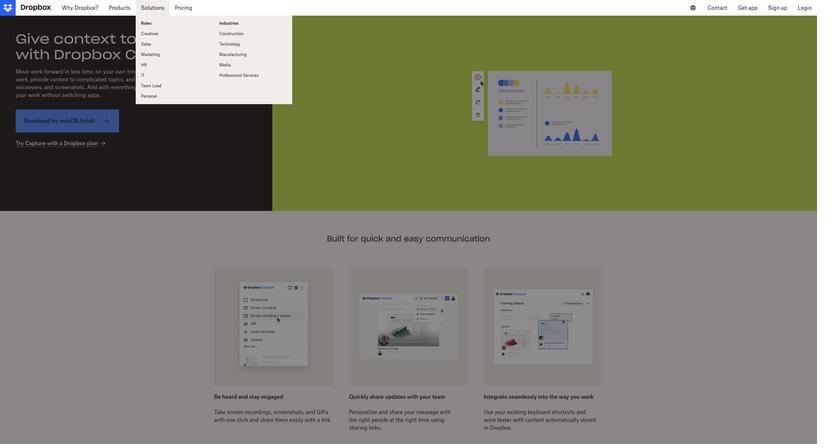 Task type: locate. For each thing, give the bounding box(es) containing it.
voiceovers,
[[16, 84, 43, 91]]

and up people
[[379, 410, 388, 416]]

and right give at the top
[[195, 69, 204, 75]]

screen up one
[[227, 410, 243, 416]]

content inside use your existing keyboard shortcuts and work faster with content automatically stored in dropbox.
[[525, 417, 544, 424]]

professional services link
[[214, 70, 292, 81]]

why
[[62, 5, 73, 11]]

with right 'updates'
[[407, 395, 418, 401]]

keyboard
[[528, 410, 551, 416]]

creatives
[[141, 31, 158, 36]]

move
[[16, 69, 29, 75]]

context inside move work forward in less time, on your own time. capture lets you give and receive feedback on work, provide context to complicated topics, and strike the right tone using screen recordings, voiceovers, and screenshots. and with everything connected to dropbox, you can securely share your work without switching apps.
[[50, 76, 69, 83]]

your
[[141, 31, 176, 47], [103, 69, 114, 75], [16, 92, 27, 99], [420, 395, 431, 401], [404, 410, 415, 416], [495, 410, 506, 416]]

capture inside move work forward in less time, on your own time. capture lets you give and receive feedback on work, provide context to complicated topics, and strike the right tone using screen recordings, voiceovers, and screenshots. and with everything connected to dropbox, you can securely share your work without switching apps.
[[141, 69, 161, 75]]

2 vertical spatial capture
[[25, 140, 46, 147]]

roles
[[141, 21, 152, 26]]

recordings,
[[219, 76, 247, 83], [245, 410, 272, 416]]

screenshots,
[[274, 410, 305, 416]]

right left time
[[405, 417, 417, 424]]

your up 'topics,'
[[103, 69, 114, 75]]

1 horizontal spatial on
[[248, 69, 254, 75]]

with down team at the right bottom of the page
[[440, 410, 451, 416]]

1 vertical spatial using
[[431, 417, 444, 424]]

work,
[[16, 76, 29, 83]]

using down message
[[431, 417, 444, 424]]

and left gifs
[[306, 410, 315, 416]]

industries
[[219, 21, 239, 26]]

topics,
[[108, 76, 124, 83]]

in left less
[[65, 69, 69, 75]]

content inside the give context to your content with dropbox capture
[[180, 31, 244, 47]]

share down professional services
[[238, 84, 251, 91]]

your up faster
[[495, 410, 506, 416]]

1 horizontal spatial screen
[[227, 410, 243, 416]]

2 vertical spatial you
[[570, 395, 580, 401]]

1 horizontal spatial a
[[317, 417, 320, 424]]

for
[[51, 118, 58, 124], [347, 234, 358, 244]]

app
[[748, 5, 758, 11]]

and down time. at the left of page
[[126, 76, 135, 83]]

everything
[[111, 84, 137, 91]]

a left 'link.'
[[317, 417, 320, 424]]

built
[[327, 234, 345, 244]]

using
[[187, 76, 200, 83], [431, 417, 444, 424]]

share up the at
[[389, 410, 403, 416]]

personalize and share your message with the right people at the right time using sharing links.
[[349, 410, 451, 432]]

and inside use your existing keyboard shortcuts and work faster with content automatically stored in dropbox.
[[577, 410, 586, 416]]

you right way
[[570, 395, 580, 401]]

a down download for macos (intel)
[[60, 140, 63, 147]]

0 horizontal spatial user selecting the "team members" option in the "who has access" dropdown of a dropbox capture video image
[[359, 278, 458, 377]]

1 vertical spatial a
[[317, 417, 320, 424]]

0 vertical spatial screen
[[202, 76, 218, 83]]

using down give at the top
[[187, 76, 200, 83]]

securely
[[216, 84, 237, 91]]

0 vertical spatial a
[[60, 140, 63, 147]]

the up sharing in the left bottom of the page
[[349, 417, 357, 424]]

share left them on the bottom left
[[260, 417, 274, 424]]

and
[[87, 84, 97, 91]]

sign up
[[768, 5, 787, 11]]

on up complicated at left
[[96, 69, 102, 75]]

0 vertical spatial recordings,
[[219, 76, 247, 83]]

0 horizontal spatial right
[[161, 76, 173, 83]]

share
[[238, 84, 251, 91], [370, 395, 384, 401], [389, 410, 403, 416], [260, 417, 274, 424]]

to left sales
[[120, 31, 137, 47]]

quickly share updates with your team
[[349, 395, 445, 401]]

0 vertical spatial for
[[51, 118, 58, 124]]

context down 'dropbox?'
[[54, 31, 116, 47]]

1 horizontal spatial to
[[120, 31, 137, 47]]

content down industries
[[180, 31, 244, 47]]

you
[[173, 69, 182, 75], [195, 84, 204, 91], [570, 395, 580, 401]]

0 vertical spatial content
[[180, 31, 244, 47]]

your inside the give context to your content with dropbox capture
[[141, 31, 176, 47]]

complicated
[[76, 76, 107, 83]]

get app button
[[733, 0, 763, 16]]

you up "tone"
[[173, 69, 182, 75]]

0 horizontal spatial for
[[51, 118, 58, 124]]

team lead
[[141, 84, 161, 88]]

with inside move work forward in less time, on your own time. capture lets you give and receive feedback on work, provide context to complicated topics, and strike the right tone using screen recordings, voiceovers, and screenshots. and with everything connected to dropbox, you can securely share your work without switching apps.
[[99, 84, 110, 91]]

context down forward
[[50, 76, 69, 83]]

user selecting "screen recording + camera" in the capture menu image
[[224, 278, 323, 377]]

screen
[[202, 76, 218, 83], [227, 410, 243, 416]]

for right built
[[347, 234, 358, 244]]

dropbox up time,
[[54, 46, 121, 63]]

1 vertical spatial content
[[525, 417, 544, 424]]

login link
[[793, 0, 817, 16]]

recordings, down stay
[[245, 410, 272, 416]]

faster
[[498, 417, 512, 424]]

use
[[484, 410, 493, 416]]

1 vertical spatial capture
[[141, 69, 161, 75]]

1 vertical spatial dropbox
[[64, 140, 86, 147]]

0 horizontal spatial in
[[65, 69, 69, 75]]

the up lead
[[152, 76, 160, 83]]

creatives link
[[136, 29, 214, 39]]

1 horizontal spatial for
[[347, 234, 358, 244]]

your left message
[[404, 410, 415, 416]]

(intel)
[[80, 118, 95, 124]]

professional
[[219, 73, 242, 78]]

to inside the give context to your content with dropbox capture
[[120, 31, 137, 47]]

content
[[180, 31, 244, 47], [525, 417, 544, 424]]

0 vertical spatial dropbox
[[54, 46, 121, 63]]

into
[[538, 395, 548, 401]]

with right and
[[99, 84, 110, 91]]

link.
[[321, 417, 332, 424]]

your inside personalize and share your message with the right people at the right time using sharing links.
[[404, 410, 415, 416]]

time,
[[82, 69, 94, 75]]

user selecting the "team members" option in the "who has access" dropdown of a dropbox capture video image
[[359, 278, 458, 377], [494, 278, 593, 377]]

0 vertical spatial in
[[65, 69, 69, 75]]

context
[[54, 31, 116, 47], [50, 76, 69, 83]]

capture down hr
[[141, 69, 161, 75]]

stay
[[249, 395, 260, 401]]

0 horizontal spatial screen
[[202, 76, 218, 83]]

dropbox inside the give context to your content with dropbox capture
[[54, 46, 121, 63]]

right down lets
[[161, 76, 173, 83]]

dropbox?
[[75, 5, 98, 11]]

receive
[[205, 69, 223, 75]]

click
[[237, 417, 248, 424]]

work down voiceovers,
[[28, 92, 40, 99]]

marketing
[[141, 52, 160, 57]]

1 vertical spatial recordings,
[[245, 410, 272, 416]]

0 vertical spatial context
[[54, 31, 116, 47]]

1 user selecting the "team members" option in the "who has access" dropdown of a dropbox capture video image from the left
[[359, 278, 458, 377]]

technology link
[[214, 39, 292, 50]]

user selecting "screen recording + camera" in the capture menu element
[[288, 31, 802, 196]]

1 horizontal spatial right
[[358, 417, 370, 424]]

hr
[[141, 63, 147, 68]]

1 vertical spatial context
[[50, 76, 69, 83]]

recordings, down feedback
[[219, 76, 247, 83]]

on
[[96, 69, 102, 75], [248, 69, 254, 75]]

quick
[[361, 234, 383, 244]]

screen up can
[[202, 76, 218, 83]]

1 vertical spatial for
[[347, 234, 358, 244]]

give
[[183, 69, 193, 75]]

sharing
[[349, 425, 367, 432]]

1 horizontal spatial user selecting the "team members" option in the "who has access" dropdown of a dropbox capture video image
[[494, 278, 593, 377]]

work inside use your existing keyboard shortcuts and work faster with content automatically stored in dropbox.
[[484, 417, 496, 424]]

0 horizontal spatial on
[[96, 69, 102, 75]]

content down keyboard
[[525, 417, 544, 424]]

1 vertical spatial in
[[484, 425, 488, 432]]

1 horizontal spatial using
[[431, 417, 444, 424]]

take screen recordings, screenshots, and gifs with one click and share them easily with a link.
[[214, 410, 332, 424]]

the inside move work forward in less time, on your own time. capture lets you give and receive feedback on work, provide context to complicated topics, and strike the right tone using screen recordings, voiceovers, and screenshots. and with everything connected to dropbox, you can securely share your work without switching apps.
[[152, 76, 160, 83]]

strike
[[136, 76, 150, 83]]

your up "marketing"
[[141, 31, 176, 47]]

0 horizontal spatial using
[[187, 76, 200, 83]]

you left can
[[195, 84, 204, 91]]

user selecting the "team members" option in the "who has access" dropdown of a dropbox capture video image for updates
[[359, 278, 458, 377]]

construction
[[219, 31, 243, 36]]

0 horizontal spatial to
[[70, 76, 75, 83]]

for left macos
[[51, 118, 58, 124]]

professional services
[[219, 73, 259, 78]]

in left dropbox.
[[484, 425, 488, 432]]

2 user selecting the "team members" option in the "who has access" dropdown of a dropbox capture video image from the left
[[494, 278, 593, 377]]

with inside personalize and share your message with the right people at the right time using sharing links.
[[440, 410, 451, 416]]

on right feedback
[[248, 69, 254, 75]]

0 horizontal spatial content
[[180, 31, 244, 47]]

without
[[42, 92, 60, 99]]

1 horizontal spatial content
[[525, 417, 544, 424]]

user selecting the "team members" option in the "who has access" dropdown of a dropbox capture video image for into
[[494, 278, 593, 377]]

take
[[214, 410, 226, 416]]

1 vertical spatial screen
[[227, 410, 243, 416]]

personal link
[[136, 91, 214, 102]]

0 vertical spatial capture
[[125, 46, 190, 63]]

stored
[[580, 417, 596, 424]]

capture right try
[[25, 140, 46, 147]]

sales link
[[136, 39, 214, 50]]

manufacturing
[[219, 52, 247, 57]]

right
[[161, 76, 173, 83], [358, 417, 370, 424], [405, 417, 417, 424]]

1 vertical spatial you
[[195, 84, 204, 91]]

with down existing
[[513, 417, 524, 424]]

with
[[16, 46, 50, 63], [99, 84, 110, 91], [47, 140, 58, 147], [407, 395, 418, 401], [440, 410, 451, 416], [214, 417, 225, 424], [305, 417, 316, 424], [513, 417, 524, 424]]

download
[[24, 118, 50, 124]]

to up screenshots.
[[70, 76, 75, 83]]

capture up lets
[[125, 46, 190, 63]]

with up the move
[[16, 46, 50, 63]]

right down personalize
[[358, 417, 370, 424]]

dropbox,
[[172, 84, 194, 91]]

and up stored on the right bottom of the page
[[577, 410, 586, 416]]

the
[[152, 76, 160, 83], [549, 395, 558, 401], [349, 417, 357, 424], [396, 417, 404, 424]]

0 horizontal spatial you
[[173, 69, 182, 75]]

2 vertical spatial to
[[166, 84, 170, 91]]

work up stored on the right bottom of the page
[[581, 395, 594, 401]]

with right 'easily' at the bottom left of page
[[305, 417, 316, 424]]

0 vertical spatial to
[[120, 31, 137, 47]]

dropbox left plan
[[64, 140, 86, 147]]

1 vertical spatial to
[[70, 76, 75, 83]]

to right lead
[[166, 84, 170, 91]]

capture
[[125, 46, 190, 63], [141, 69, 161, 75], [25, 140, 46, 147]]

1 horizontal spatial in
[[484, 425, 488, 432]]

the right into
[[549, 395, 558, 401]]

2 horizontal spatial to
[[166, 84, 170, 91]]

0 horizontal spatial a
[[60, 140, 63, 147]]

a
[[60, 140, 63, 147], [317, 417, 320, 424]]

work down use
[[484, 417, 496, 424]]

for for download
[[51, 118, 58, 124]]

capture inside the give context to your content with dropbox capture
[[125, 46, 190, 63]]

0 vertical spatial using
[[187, 76, 200, 83]]



Task type: describe. For each thing, give the bounding box(es) containing it.
quickly
[[349, 395, 368, 401]]

team lead link
[[136, 81, 214, 91]]

try capture with a dropbox plan link
[[16, 140, 107, 148]]

share inside take screen recordings, screenshots, and gifs with one click and share them easily with a link.
[[260, 417, 274, 424]]

easy
[[404, 234, 423, 244]]

try capture with a dropbox plan
[[16, 140, 98, 147]]

them
[[275, 417, 288, 424]]

with down download for macos (intel)
[[47, 140, 58, 147]]

and left stay
[[238, 395, 248, 401]]

screen inside take screen recordings, screenshots, and gifs with one click and share them easily with a link.
[[227, 410, 243, 416]]

lets
[[162, 69, 171, 75]]

share inside move work forward in less time, on your own time. capture lets you give and receive feedback on work, provide context to complicated topics, and strike the right tone using screen recordings, voiceovers, and screenshots. and with everything connected to dropbox, you can securely share your work without switching apps.
[[238, 84, 251, 91]]

using inside move work forward in less time, on your own time. capture lets you give and receive feedback on work, provide context to complicated topics, and strike the right tone using screen recordings, voiceovers, and screenshots. and with everything connected to dropbox, you can securely share your work without switching apps.
[[187, 76, 200, 83]]

can
[[206, 84, 215, 91]]

for for built
[[347, 234, 358, 244]]

communication
[[426, 234, 490, 244]]

with down take
[[214, 417, 225, 424]]

tone
[[174, 76, 185, 83]]

recordings, inside move work forward in less time, on your own time. capture lets you give and receive feedback on work, provide context to complicated topics, and strike the right tone using screen recordings, voiceovers, and screenshots. and with everything connected to dropbox, you can securely share your work without switching apps.
[[219, 76, 247, 83]]

sign
[[768, 5, 780, 11]]

be
[[214, 395, 221, 401]]

2 horizontal spatial you
[[570, 395, 580, 401]]

in inside use your existing keyboard shortcuts and work faster with content automatically stored in dropbox.
[[484, 425, 488, 432]]

give context to your content with dropbox capture
[[16, 31, 244, 63]]

2 horizontal spatial right
[[405, 417, 417, 424]]

with inside the give context to your content with dropbox capture
[[16, 46, 50, 63]]

get app
[[738, 5, 758, 11]]

team
[[141, 84, 151, 88]]

screenshots.
[[55, 84, 86, 91]]

media
[[219, 63, 231, 68]]

2 on from the left
[[248, 69, 254, 75]]

personal
[[141, 94, 157, 99]]

services
[[243, 73, 259, 78]]

login
[[798, 5, 812, 11]]

products
[[109, 5, 131, 11]]

0 vertical spatial you
[[173, 69, 182, 75]]

team
[[432, 395, 445, 401]]

with inside use your existing keyboard shortcuts and work faster with content automatically stored in dropbox.
[[513, 417, 524, 424]]

people
[[371, 417, 388, 424]]

download for macos (intel) link
[[16, 110, 119, 133]]

macos
[[60, 118, 79, 124]]

your left team at the right bottom of the page
[[420, 395, 431, 401]]

built for quick and easy communication
[[327, 234, 490, 244]]

1 on from the left
[[96, 69, 102, 75]]

shortcuts
[[552, 410, 575, 416]]

recordings, inside take screen recordings, screenshots, and gifs with one click and share them easily with a link.
[[245, 410, 272, 416]]

contact
[[708, 5, 728, 11]]

and left easy
[[386, 234, 401, 244]]

1 horizontal spatial you
[[195, 84, 204, 91]]

the right the at
[[396, 417, 404, 424]]

it
[[141, 73, 145, 78]]

a inside take screen recordings, screenshots, and gifs with one click and share them easily with a link.
[[317, 417, 320, 424]]

personalize
[[349, 410, 377, 416]]

message
[[417, 410, 439, 416]]

and inside personalize and share your message with the right people at the right time using sharing links.
[[379, 410, 388, 416]]

contact button
[[702, 0, 733, 16]]

your inside use your existing keyboard shortcuts and work faster with content automatically stored in dropbox.
[[495, 410, 506, 416]]

screen inside move work forward in less time, on your own time. capture lets you give and receive feedback on work, provide context to complicated topics, and strike the right tone using screen recordings, voiceovers, and screenshots. and with everything connected to dropbox, you can securely share your work without switching apps.
[[202, 76, 218, 83]]

context inside the give context to your content with dropbox capture
[[54, 31, 116, 47]]

switching
[[62, 92, 86, 99]]

download for macos (intel)
[[24, 118, 95, 124]]

way
[[559, 395, 569, 401]]

products button
[[104, 0, 136, 16]]

at
[[390, 417, 394, 424]]

sales
[[141, 42, 151, 47]]

and right click
[[250, 417, 259, 424]]

seamlessly
[[509, 395, 537, 401]]

share inside personalize and share your message with the right people at the right time using sharing links.
[[389, 410, 403, 416]]

existing
[[507, 410, 526, 416]]

updates
[[385, 395, 406, 401]]

be heard and stay engaged
[[214, 395, 283, 401]]

pricing
[[175, 5, 192, 11]]

hr link
[[136, 60, 214, 70]]

construction link
[[214, 29, 292, 39]]

one
[[226, 417, 235, 424]]

use your existing keyboard shortcuts and work faster with content automatically stored in dropbox.
[[484, 410, 596, 432]]

your down voiceovers,
[[16, 92, 27, 99]]

get
[[738, 5, 747, 11]]

connected
[[138, 84, 164, 91]]

lead
[[152, 84, 161, 88]]

why dropbox?
[[62, 5, 98, 11]]

and up the without
[[44, 84, 53, 91]]

move work forward in less time, on your own time. capture lets you give and receive feedback on work, provide context to complicated topics, and strike the right tone using screen recordings, voiceovers, and screenshots. and with everything connected to dropbox, you can securely share your work without switching apps.
[[16, 69, 254, 99]]

technology
[[219, 42, 241, 47]]

easily
[[289, 417, 303, 424]]

forward
[[44, 69, 63, 75]]

sign up link
[[763, 0, 793, 16]]

it link
[[136, 70, 214, 81]]

in inside move work forward in less time, on your own time. capture lets you give and receive feedback on work, provide context to complicated topics, and strike the right tone using screen recordings, voiceovers, and screenshots. and with everything connected to dropbox, you can securely share your work without switching apps.
[[65, 69, 69, 75]]

right inside move work forward in less time, on your own time. capture lets you give and receive feedback on work, provide context to complicated topics, and strike the right tone using screen recordings, voiceovers, and screenshots. and with everything connected to dropbox, you can securely share your work without switching apps.
[[161, 76, 173, 83]]

solutions button
[[136, 0, 170, 16]]

integrate seamlessly into the way you work
[[484, 395, 594, 401]]

share right quickly
[[370, 395, 384, 401]]

solutions
[[141, 5, 164, 11]]

plan
[[87, 140, 98, 147]]

apps.
[[87, 92, 101, 99]]

manufacturing link
[[214, 50, 292, 60]]

why dropbox? button
[[56, 0, 104, 16]]

links.
[[369, 425, 382, 432]]

using inside personalize and share your message with the right people at the right time using sharing links.
[[431, 417, 444, 424]]

feedback
[[224, 69, 247, 75]]

work up provide
[[30, 69, 43, 75]]

integrate
[[484, 395, 507, 401]]

try
[[16, 140, 24, 147]]

time.
[[127, 69, 140, 75]]

automatically
[[546, 417, 579, 424]]

time
[[418, 417, 429, 424]]



Task type: vqa. For each thing, say whether or not it's contained in the screenshot.
Technology link
yes



